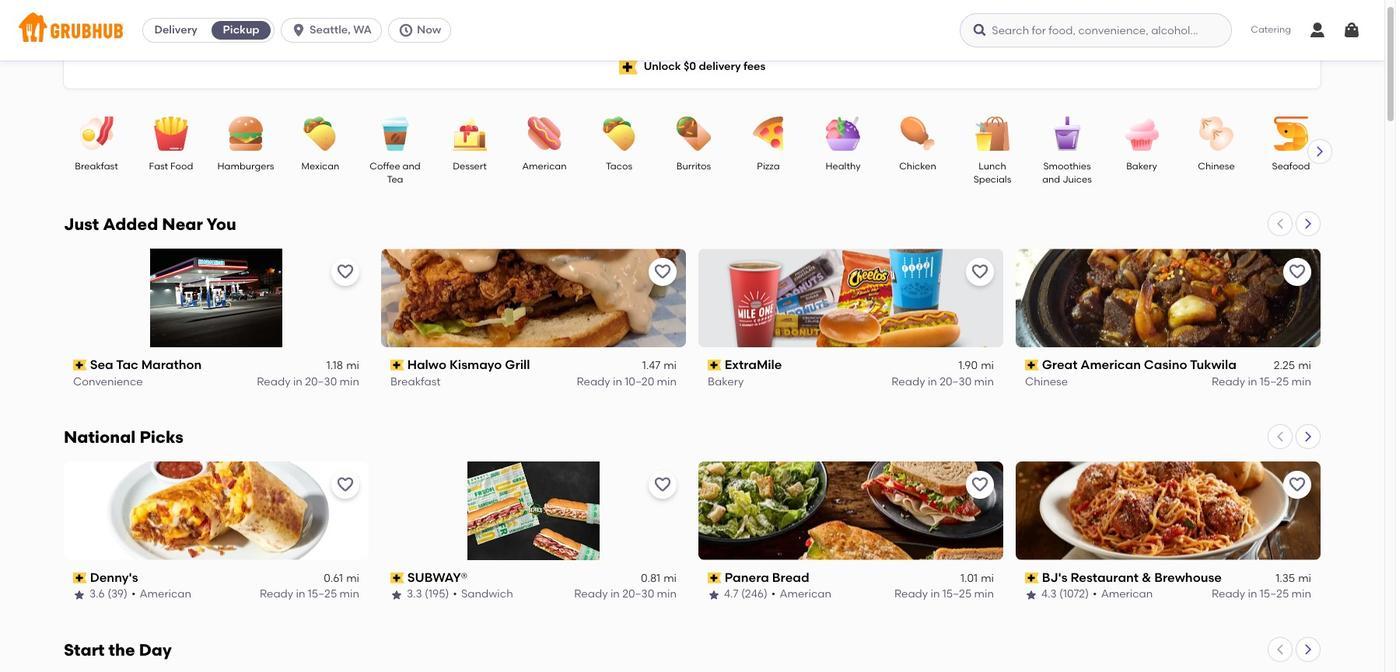 Task type: describe. For each thing, give the bounding box(es) containing it.
catering button
[[1240, 13, 1302, 48]]

halwo kismayo grill logo image
[[381, 249, 686, 348]]

0.61
[[324, 573, 343, 586]]

save this restaurant button for bj's restaurant & brewhouse
[[1283, 471, 1311, 499]]

star icon image for bj's restaurant & brewhouse
[[1025, 589, 1038, 602]]

seafood image
[[1264, 117, 1318, 151]]

seattle, wa
[[310, 23, 372, 37]]

mexican
[[301, 161, 339, 172]]

tacos
[[606, 161, 632, 172]]

extramile logo image
[[698, 249, 1003, 348]]

4.7
[[724, 588, 739, 602]]

ready in 10–20 min
[[577, 375, 677, 389]]

1 horizontal spatial bakery
[[1126, 161, 1157, 172]]

lunch specials
[[973, 161, 1011, 185]]

pickup button
[[209, 18, 274, 43]]

and for smoothies and juices
[[1042, 175, 1060, 185]]

1.35
[[1276, 573, 1295, 586]]

• american for bj's restaurant & brewhouse
[[1093, 588, 1153, 602]]

• for panera bread
[[771, 588, 776, 602]]

american for panera bread
[[780, 588, 831, 602]]

chinese image
[[1189, 117, 1244, 151]]

dessert
[[453, 161, 487, 172]]

great american casino tukwila
[[1042, 358, 1237, 373]]

star icon image for panera bread
[[708, 589, 720, 602]]

restaurant
[[1071, 571, 1139, 586]]

ready in 15–25 min for denny's
[[260, 588, 359, 602]]

in for denny's
[[296, 588, 305, 602]]

bread
[[772, 571, 809, 586]]

in for great american casino tukwila
[[1248, 375, 1257, 389]]

great american casino tukwila logo image
[[1016, 249, 1321, 348]]

healthy
[[826, 161, 861, 172]]

in for subway®
[[610, 588, 620, 602]]

20–30 for extramile
[[940, 375, 972, 389]]

1.01 mi
[[961, 573, 994, 586]]

1 horizontal spatial svg image
[[1342, 21, 1361, 40]]

coffee
[[370, 161, 400, 172]]

1.18 mi
[[326, 360, 359, 373]]

sandwich
[[461, 588, 513, 602]]

caret right icon image for just added near you
[[1302, 218, 1314, 230]]

you
[[207, 215, 236, 234]]

1.47
[[642, 360, 660, 373]]

specials
[[973, 175, 1011, 185]]

smoothies and juices
[[1042, 161, 1092, 185]]

sea tac marathon logo image
[[150, 249, 282, 348]]

1.35 mi
[[1276, 573, 1311, 586]]

ready in 20–30 min for sea tac marathon
[[257, 375, 359, 389]]

ready for sea tac marathon
[[257, 375, 291, 389]]

start
[[64, 641, 105, 660]]

delivery
[[154, 23, 197, 37]]

• for subway®
[[453, 588, 457, 602]]

3.6
[[89, 588, 105, 602]]

ready for subway®
[[574, 588, 608, 602]]

save this restaurant image for just added near you
[[653, 263, 672, 282]]

caret left icon image for day
[[1274, 644, 1286, 656]]

picks
[[140, 428, 184, 447]]

delivery button
[[143, 18, 209, 43]]

save this restaurant image for extramile
[[971, 263, 989, 282]]

save this restaurant button for denny's
[[331, 471, 359, 499]]

tac
[[116, 358, 138, 373]]

star icon image for denny's
[[73, 589, 86, 602]]

panera bread
[[725, 571, 809, 586]]

halwo kismayo grill
[[407, 358, 530, 373]]

15–25 for great american casino tukwila
[[1260, 375, 1289, 389]]

min for extramile
[[974, 375, 994, 389]]

tukwila
[[1190, 358, 1237, 373]]

unlock $0 delivery fees
[[644, 60, 766, 73]]

denny's
[[90, 571, 138, 586]]

breakfast image
[[69, 117, 124, 151]]

$0
[[684, 60, 696, 73]]

pickup
[[223, 23, 259, 37]]

1 horizontal spatial chinese
[[1198, 161, 1235, 172]]

lunch specials image
[[965, 117, 1020, 151]]

sea tac marathon
[[90, 358, 202, 373]]

seafood
[[1272, 161, 1310, 172]]

in for panera bread
[[931, 588, 940, 602]]

denny's  logo image
[[64, 462, 369, 561]]

3.3 (195)
[[407, 588, 449, 602]]

subscription pass image for denny's
[[73, 573, 87, 584]]

mi for denny's
[[346, 573, 359, 586]]

mi for bj's restaurant & brewhouse
[[1298, 573, 1311, 586]]

start the day
[[64, 641, 172, 660]]

20–30 for subway®
[[622, 588, 654, 602]]

and for coffee and tea
[[403, 161, 421, 172]]

svg image for now
[[398, 23, 414, 38]]

subscription pass image for subway®
[[390, 573, 404, 584]]

coffee and tea image
[[368, 117, 422, 151]]

star icon image for subway®
[[390, 589, 403, 602]]

caret right icon image for national picks
[[1302, 431, 1314, 443]]

healthy image
[[816, 117, 870, 151]]

american for denny's
[[140, 588, 191, 602]]

dessert image
[[443, 117, 497, 151]]

(39)
[[107, 588, 128, 602]]

min for halwo kismayo grill
[[657, 375, 677, 389]]

Search for food, convenience, alcohol... search field
[[960, 13, 1232, 47]]

0 vertical spatial breakfast
[[75, 161, 118, 172]]

ready for panera bread
[[894, 588, 928, 602]]

ready in 15–25 min for panera bread
[[894, 588, 994, 602]]

near
[[162, 215, 203, 234]]

15–25 for panera bread
[[943, 588, 972, 602]]

subway® logo image
[[468, 462, 599, 561]]

15–25 for bj's restaurant & brewhouse
[[1260, 588, 1289, 602]]

0.61 mi
[[324, 573, 359, 586]]

ready for halwo kismayo grill
[[577, 375, 610, 389]]

1.18
[[326, 360, 343, 373]]

burritos image
[[667, 117, 721, 151]]

mi for subway®
[[664, 573, 677, 586]]

mi for great american casino tukwila
[[1298, 360, 1311, 373]]

ready in 15–25 min for bj's restaurant & brewhouse
[[1212, 588, 1311, 602]]

4.3
[[1041, 588, 1057, 602]]

just added near you
[[64, 215, 236, 234]]

subscription pass image for sea tac marathon
[[73, 360, 87, 371]]

ready for bj's restaurant & brewhouse
[[1212, 588, 1245, 602]]

• american for denny's
[[131, 588, 191, 602]]

fees
[[743, 60, 766, 73]]

day
[[139, 641, 172, 660]]

ready in 20–30 min for subway®
[[574, 588, 677, 602]]

mi for panera bread
[[981, 573, 994, 586]]

unlock
[[644, 60, 681, 73]]

seattle, wa button
[[281, 18, 388, 43]]

mexican image
[[293, 117, 348, 151]]

0 horizontal spatial chinese
[[1025, 375, 1068, 389]]

• for bj's restaurant & brewhouse
[[1093, 588, 1097, 602]]

american image
[[517, 117, 572, 151]]

in for halwo kismayo grill
[[613, 375, 622, 389]]

save this restaurant image for national picks
[[653, 476, 672, 495]]

min for sea tac marathon
[[340, 375, 359, 389]]

bakery image
[[1115, 117, 1169, 151]]



Task type: vqa. For each thing, say whether or not it's contained in the screenshot.
min corresponding to Denny's
yes



Task type: locate. For each thing, give the bounding box(es) containing it.
save this restaurant button for sea tac marathon
[[331, 258, 359, 286]]

caret right icon image
[[1314, 145, 1326, 158], [1302, 218, 1314, 230], [1302, 431, 1314, 443], [1302, 644, 1314, 656]]

0 horizontal spatial ready in 20–30 min
[[257, 375, 359, 389]]

(246)
[[741, 588, 768, 602]]

in for extramile
[[928, 375, 937, 389]]

caret left icon image for near
[[1274, 218, 1286, 230]]

svg image inside now button
[[398, 23, 414, 38]]

save this restaurant button for halwo kismayo grill
[[649, 258, 677, 286]]

subscription pass image for bj's restaurant & brewhouse
[[1025, 573, 1039, 584]]

pizza
[[757, 161, 780, 172]]

the
[[109, 641, 135, 660]]

• american for panera bread
[[771, 588, 831, 602]]

(1072)
[[1059, 588, 1089, 602]]

min for great american casino tukwila
[[1292, 375, 1311, 389]]

0 horizontal spatial • american
[[131, 588, 191, 602]]

bj's restaurant & brewhouse logo image
[[1016, 462, 1321, 561]]

1 vertical spatial caret left icon image
[[1274, 431, 1286, 443]]

now
[[417, 23, 441, 37]]

3 • american from the left
[[1093, 588, 1153, 602]]

2 • from the left
[[453, 588, 457, 602]]

• right (39)
[[131, 588, 136, 602]]

1 • from the left
[[131, 588, 136, 602]]

ready for denny's
[[260, 588, 293, 602]]

star icon image left 3.6
[[73, 589, 86, 602]]

1 horizontal spatial svg image
[[398, 23, 414, 38]]

marathon
[[141, 358, 202, 373]]

wa
[[353, 23, 372, 37]]

2 vertical spatial caret left icon image
[[1274, 644, 1286, 656]]

delivery
[[699, 60, 741, 73]]

3.3
[[407, 588, 422, 602]]

15–25 down the 1.01
[[943, 588, 972, 602]]

min down 1.90 mi
[[974, 375, 994, 389]]

ready in 20–30 min down 0.81
[[574, 588, 677, 602]]

and down smoothies
[[1042, 175, 1060, 185]]

american down "bj's restaurant & brewhouse" in the bottom of the page
[[1101, 588, 1153, 602]]

smoothies and juices image
[[1040, 117, 1094, 151]]

3 star icon image from the left
[[708, 589, 720, 602]]

subscription pass image left extramile
[[708, 360, 722, 371]]

0 vertical spatial bakery
[[1126, 161, 1157, 172]]

0 vertical spatial caret left icon image
[[1274, 218, 1286, 230]]

subscription pass image left sea on the bottom left
[[73, 360, 87, 371]]

kismayo
[[449, 358, 502, 373]]

svg image
[[1342, 21, 1361, 40], [972, 23, 988, 38]]

• right (195)
[[453, 588, 457, 602]]

seattle,
[[310, 23, 351, 37]]

1 horizontal spatial breakfast
[[390, 375, 441, 389]]

great
[[1042, 358, 1078, 373]]

caret left icon image down the seafood on the top right of the page
[[1274, 218, 1286, 230]]

1 vertical spatial bakery
[[708, 375, 744, 389]]

svg image inside the seattle, wa button
[[291, 23, 307, 38]]

svg image for seattle, wa
[[291, 23, 307, 38]]

min for denny's
[[340, 588, 359, 602]]

ready in 15–25 min down the 1.01
[[894, 588, 994, 602]]

mi right the 2.25
[[1298, 360, 1311, 373]]

0.81
[[641, 573, 660, 586]]

• american right (39)
[[131, 588, 191, 602]]

1 • american from the left
[[131, 588, 191, 602]]

mi for sea tac marathon
[[346, 360, 359, 373]]

chicken image
[[891, 117, 945, 151]]

20–30 for sea tac marathon
[[305, 375, 337, 389]]

catering
[[1251, 24, 1291, 35]]

tacos image
[[592, 117, 646, 151]]

american for bj's restaurant & brewhouse
[[1101, 588, 1153, 602]]

0 horizontal spatial and
[[403, 161, 421, 172]]

min down '1.01 mi'
[[974, 588, 994, 602]]

• down panera bread
[[771, 588, 776, 602]]

min for bj's restaurant & brewhouse
[[1292, 588, 1311, 602]]

0 vertical spatial chinese
[[1198, 161, 1235, 172]]

save this restaurant button for great american casino tukwila
[[1283, 258, 1311, 286]]

ready in 20–30 min down '1.90' in the bottom right of the page
[[892, 375, 994, 389]]

subscription pass image left subway®
[[390, 573, 404, 584]]

national picks
[[64, 428, 184, 447]]

american right great
[[1081, 358, 1141, 373]]

breakfast down breakfast image
[[75, 161, 118, 172]]

caret left icon image down the 2.25
[[1274, 431, 1286, 443]]

svg image right catering button
[[1308, 21, 1327, 40]]

breakfast down halwo
[[390, 375, 441, 389]]

breakfast
[[75, 161, 118, 172], [390, 375, 441, 389]]

2.25 mi
[[1274, 360, 1311, 373]]

and up tea
[[403, 161, 421, 172]]

american down 'bread'
[[780, 588, 831, 602]]

national
[[64, 428, 136, 447]]

subscription pass image left denny's
[[73, 573, 87, 584]]

2 horizontal spatial • american
[[1093, 588, 1153, 602]]

star icon image left 3.3
[[390, 589, 403, 602]]

halwo
[[407, 358, 446, 373]]

min down the "1.35 mi"
[[1292, 588, 1311, 602]]

2.25
[[1274, 360, 1295, 373]]

2 • american from the left
[[771, 588, 831, 602]]

subscription pass image left panera
[[708, 573, 722, 584]]

american down american image
[[522, 161, 567, 172]]

convenience
[[73, 375, 143, 389]]

subscription pass image
[[73, 360, 87, 371], [390, 360, 404, 371], [708, 360, 722, 371], [1025, 360, 1039, 371], [73, 573, 87, 584], [390, 573, 404, 584], [708, 573, 722, 584], [1025, 573, 1039, 584]]

subscription pass image for halwo kismayo grill
[[390, 360, 404, 371]]

0.81 mi
[[641, 573, 677, 586]]

(195)
[[425, 588, 449, 602]]

save this restaurant button for panera bread
[[966, 471, 994, 499]]

save this restaurant image for great american casino tukwila
[[1288, 263, 1307, 282]]

bj's
[[1042, 571, 1068, 586]]

0 horizontal spatial svg image
[[972, 23, 988, 38]]

mi right 0.81
[[664, 573, 677, 586]]

hamburgers image
[[219, 117, 273, 151]]

coffee and tea
[[370, 161, 421, 185]]

subscription pass image left halwo
[[390, 360, 404, 371]]

subscription pass image left bj's
[[1025, 573, 1039, 584]]

• for denny's
[[131, 588, 136, 602]]

subscription pass image for great american casino tukwila
[[1025, 360, 1039, 371]]

1 vertical spatial chinese
[[1025, 375, 1068, 389]]

save this restaurant button for extramile
[[966, 258, 994, 286]]

main navigation navigation
[[0, 0, 1384, 61]]

brewhouse
[[1154, 571, 1222, 586]]

svg image left seattle,
[[291, 23, 307, 38]]

• sandwich
[[453, 588, 513, 602]]

smoothies
[[1043, 161, 1091, 172]]

15–25 down the 2.25
[[1260, 375, 1289, 389]]

grill
[[505, 358, 530, 373]]

1 horizontal spatial ready in 20–30 min
[[574, 588, 677, 602]]

1 vertical spatial and
[[1042, 175, 1060, 185]]

4.3 (1072)
[[1041, 588, 1089, 602]]

juices
[[1063, 175, 1092, 185]]

and inside coffee and tea
[[403, 161, 421, 172]]

save this restaurant image for panera bread
[[971, 476, 989, 495]]

•
[[131, 588, 136, 602], [453, 588, 457, 602], [771, 588, 776, 602], [1093, 588, 1097, 602]]

1.90 mi
[[959, 360, 994, 373]]

bakery down bakery image
[[1126, 161, 1157, 172]]

subway®
[[407, 571, 468, 586]]

mi for halwo kismayo grill
[[664, 360, 677, 373]]

min down 1.18 mi
[[340, 375, 359, 389]]

chinese down chinese image
[[1198, 161, 1235, 172]]

2 star icon image from the left
[[390, 589, 403, 602]]

1.90
[[959, 360, 978, 373]]

20–30 down '1.90' in the bottom right of the page
[[940, 375, 972, 389]]

20–30
[[305, 375, 337, 389], [940, 375, 972, 389], [622, 588, 654, 602]]

fast food image
[[144, 117, 198, 151]]

bakery down extramile
[[708, 375, 744, 389]]

american
[[522, 161, 567, 172], [1081, 358, 1141, 373], [140, 588, 191, 602], [780, 588, 831, 602], [1101, 588, 1153, 602]]

in for bj's restaurant & brewhouse
[[1248, 588, 1257, 602]]

15–25
[[1260, 375, 1289, 389], [308, 588, 337, 602], [943, 588, 972, 602], [1260, 588, 1289, 602]]

mi right the 1.01
[[981, 573, 994, 586]]

min for panera bread
[[974, 588, 994, 602]]

min down '0.81 mi' in the bottom of the page
[[657, 588, 677, 602]]

mi right the 1.47
[[664, 360, 677, 373]]

extramile
[[725, 358, 782, 373]]

save this restaurant button
[[331, 258, 359, 286], [649, 258, 677, 286], [966, 258, 994, 286], [1283, 258, 1311, 286], [331, 471, 359, 499], [649, 471, 677, 499], [966, 471, 994, 499], [1283, 471, 1311, 499]]

caret right icon image for start the day
[[1302, 644, 1314, 656]]

save this restaurant image for sea tac marathon
[[336, 263, 355, 282]]

1 caret left icon image from the top
[[1274, 218, 1286, 230]]

grubhub plus flag logo image
[[619, 59, 637, 74]]

fast food
[[149, 161, 193, 172]]

pizza image
[[741, 117, 796, 151]]

tea
[[387, 175, 403, 185]]

save this restaurant image
[[336, 263, 355, 282], [971, 263, 989, 282], [1288, 263, 1307, 282], [336, 476, 355, 495], [971, 476, 989, 495]]

3.6 (39)
[[89, 588, 128, 602]]

added
[[103, 215, 158, 234]]

mi right '1.90' in the bottom right of the page
[[981, 360, 994, 373]]

food
[[170, 161, 193, 172]]

save this restaurant image for denny's
[[336, 476, 355, 495]]

svg image
[[1308, 21, 1327, 40], [291, 23, 307, 38], [398, 23, 414, 38]]

1 horizontal spatial • american
[[771, 588, 831, 602]]

• down restaurant on the bottom right of the page
[[1093, 588, 1097, 602]]

fast
[[149, 161, 168, 172]]

1 horizontal spatial and
[[1042, 175, 1060, 185]]

star icon image left "4.7"
[[708, 589, 720, 602]]

ready in 15–25 min for great american casino tukwila
[[1212, 375, 1311, 389]]

2 horizontal spatial svg image
[[1308, 21, 1327, 40]]

10–20
[[625, 375, 654, 389]]

subscription pass image for panera bread
[[708, 573, 722, 584]]

save this restaurant button for subway®
[[649, 471, 677, 499]]

1 horizontal spatial 20–30
[[622, 588, 654, 602]]

and inside 'smoothies and juices'
[[1042, 175, 1060, 185]]

4 star icon image from the left
[[1025, 589, 1038, 602]]

ready in 15–25 min down the 2.25
[[1212, 375, 1311, 389]]

ready in 15–25 min down 0.61
[[260, 588, 359, 602]]

ready in 15–25 min down 1.35
[[1212, 588, 1311, 602]]

panera
[[725, 571, 769, 586]]

ready in 20–30 min for extramile
[[892, 375, 994, 389]]

0 horizontal spatial 20–30
[[305, 375, 337, 389]]

sea
[[90, 358, 113, 373]]

lunch
[[979, 161, 1006, 172]]

0 horizontal spatial svg image
[[291, 23, 307, 38]]

15–25 down 0.61
[[308, 588, 337, 602]]

&
[[1142, 571, 1151, 586]]

ready
[[257, 375, 291, 389], [577, 375, 610, 389], [892, 375, 925, 389], [1212, 375, 1245, 389], [260, 588, 293, 602], [574, 588, 608, 602], [894, 588, 928, 602], [1212, 588, 1245, 602]]

just
[[64, 215, 99, 234]]

0 vertical spatial and
[[403, 161, 421, 172]]

1 vertical spatial breakfast
[[390, 375, 441, 389]]

0 horizontal spatial bakery
[[708, 375, 744, 389]]

3 caret left icon image from the top
[[1274, 644, 1286, 656]]

min for subway®
[[657, 588, 677, 602]]

mi right 1.35
[[1298, 573, 1311, 586]]

chicken
[[899, 161, 936, 172]]

in for sea tac marathon
[[293, 375, 302, 389]]

min down 1.47 mi
[[657, 375, 677, 389]]

burritos
[[676, 161, 711, 172]]

star icon image left 4.3 in the right bottom of the page
[[1025, 589, 1038, 602]]

2 caret left icon image from the top
[[1274, 431, 1286, 443]]

bakery
[[1126, 161, 1157, 172], [708, 375, 744, 389]]

panera bread logo image
[[698, 462, 1003, 561]]

chinese down great
[[1025, 375, 1068, 389]]

hamburgers
[[217, 161, 274, 172]]

4 • from the left
[[1093, 588, 1097, 602]]

1 star icon image from the left
[[73, 589, 86, 602]]

2 horizontal spatial ready in 20–30 min
[[892, 375, 994, 389]]

ready for great american casino tukwila
[[1212, 375, 1245, 389]]

ready for extramile
[[892, 375, 925, 389]]

caret left icon image down 1.35
[[1274, 644, 1286, 656]]

now button
[[388, 18, 458, 43]]

chinese
[[1198, 161, 1235, 172], [1025, 375, 1068, 389]]

3 • from the left
[[771, 588, 776, 602]]

ready in 20–30 min down 1.18
[[257, 375, 359, 389]]

15–25 for denny's
[[308, 588, 337, 602]]

1.01
[[961, 573, 978, 586]]

15–25 down 1.35
[[1260, 588, 1289, 602]]

svg image left now
[[398, 23, 414, 38]]

caret left icon image
[[1274, 218, 1286, 230], [1274, 431, 1286, 443], [1274, 644, 1286, 656]]

20–30 down 1.18
[[305, 375, 337, 389]]

subscription pass image for extramile
[[708, 360, 722, 371]]

subscription pass image left great
[[1025, 360, 1039, 371]]

save this restaurant image
[[653, 263, 672, 282], [653, 476, 672, 495], [1288, 476, 1307, 495]]

mi for extramile
[[981, 360, 994, 373]]

american right (39)
[[140, 588, 191, 602]]

mi right 0.61
[[346, 573, 359, 586]]

casino
[[1144, 358, 1187, 373]]

20–30 down 0.81
[[622, 588, 654, 602]]

min down '0.61 mi'
[[340, 588, 359, 602]]

• american down "bj's restaurant & brewhouse" in the bottom of the page
[[1093, 588, 1153, 602]]

min down 2.25 mi
[[1292, 375, 1311, 389]]

• american down 'bread'
[[771, 588, 831, 602]]

2 horizontal spatial 20–30
[[940, 375, 972, 389]]

star icon image
[[73, 589, 86, 602], [390, 589, 403, 602], [708, 589, 720, 602], [1025, 589, 1038, 602]]

mi right 1.18
[[346, 360, 359, 373]]

0 horizontal spatial breakfast
[[75, 161, 118, 172]]

4.7 (246)
[[724, 588, 768, 602]]

ready in 15–25 min
[[1212, 375, 1311, 389], [260, 588, 359, 602], [894, 588, 994, 602], [1212, 588, 1311, 602]]



